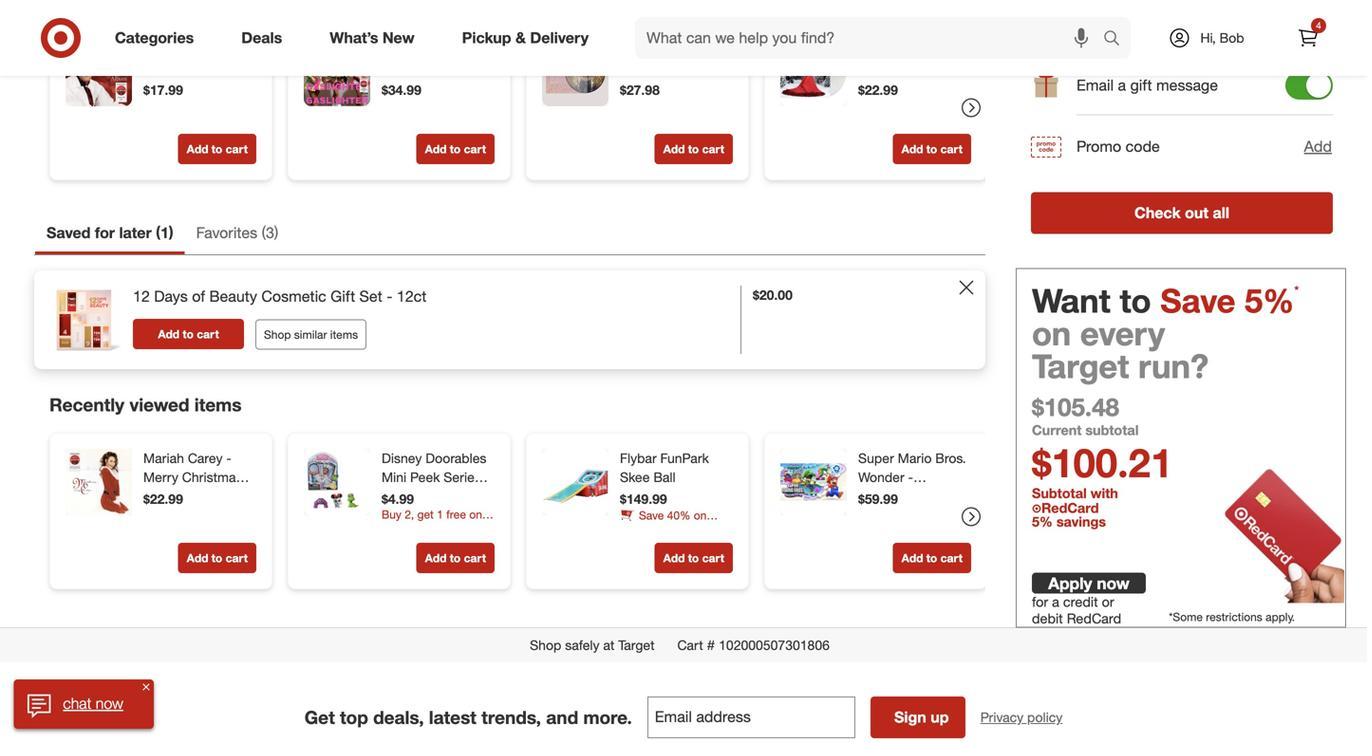 Task type: describe. For each thing, give the bounding box(es) containing it.
a inside apply now for a credit or debit redcard
[[1052, 594, 1060, 611]]

beauty
[[209, 287, 257, 306]]

bob
[[1220, 29, 1245, 46]]

flybar
[[620, 450, 657, 467]]

exclusive, inside the chicks - gaslighter (target exclusive, vinyl)
[[382, 79, 440, 96]]

vinyl) inside carrie underwood - my gift (target exclusive, vinyl)
[[921, 98, 952, 115]]

chat now button
[[14, 680, 154, 729]]

apply.
[[1266, 610, 1295, 624]]

oops!...i
[[620, 60, 670, 77]]

1 horizontal spatial a
[[1118, 76, 1126, 94]]

affirm image
[[1034, 12, 1059, 30]]

add inside $17.99 add to cart
[[187, 142, 208, 156]]

christmas inside the elvis presley - the classic christmas collection (target exclusive, vinyl)
[[143, 79, 204, 96]]

(vinyl)
[[653, 98, 689, 115]]

$17.99 add to cart
[[143, 82, 248, 156]]

add to cart button for disney doorables mini peek series 10
[[417, 543, 495, 574]]

to inside $59.99 add to cart
[[927, 551, 938, 566]]

search
[[1095, 30, 1141, 49]]

affirm image
[[1031, 9, 1062, 39]]

to inside $27.98 add to cart
[[688, 142, 699, 156]]

add to cart for disney doorables mini peek series 10
[[425, 551, 486, 566]]

redcard inside apply now for a credit or debit redcard
[[1067, 611, 1122, 627]]

to down 40%
[[688, 551, 699, 566]]

email
[[1077, 76, 1114, 94]]

doorables
[[426, 450, 487, 467]]

all
[[1213, 204, 1230, 222]]

pickup & delivery
[[462, 29, 589, 47]]

add inside 12 days of beauty cosmetic gift set - 12ct list item
[[158, 327, 180, 341]]

funpark
[[660, 450, 709, 467]]

check
[[1135, 204, 1181, 222]]

categories link
[[99, 17, 218, 59]]

12 days of beauty cosmetic gift set - 12ct image
[[46, 282, 122, 358]]

disney doorables mini peek series 10
[[382, 450, 487, 505]]

to down the 'carrie underwood - my gift (target exclusive, vinyl)' link
[[927, 142, 938, 156]]

super mario bros. wonder - nintendo switch
[[858, 450, 966, 505]]

12 days of beauty cosmetic gift set - 12ct link
[[133, 286, 427, 308]]

3
[[266, 224, 274, 242]]

*some restrictions apply.
[[1169, 610, 1295, 624]]

4 link
[[1288, 17, 1329, 59]]

with
[[1091, 485, 1118, 502]]

12 days of beauty cosmetic gift set - 12ct
[[133, 287, 427, 306]]

playsets
[[620, 523, 663, 537]]

wonder
[[858, 469, 905, 486]]

affirm
[[1107, 25, 1142, 42]]

debit
[[1032, 611, 1063, 627]]

nintendo
[[858, 488, 913, 505]]

add to cart button for mariah carey - merry christmas (target exclusive, vinyl)
[[178, 543, 256, 574]]

at
[[603, 637, 615, 654]]

email a gift message
[[1077, 76, 1218, 94]]

cart for elvis presley - the classic christmas collection (target exclusive, vinyl)
[[226, 142, 248, 156]]

gift inside list item
[[331, 287, 355, 306]]

0 vertical spatial redcard
[[1042, 500, 1099, 517]]

shop for shop similar items
[[264, 327, 291, 342]]

disc)
[[620, 98, 650, 115]]

again
[[620, 79, 654, 96]]

2 ) from the left
[[274, 224, 278, 242]]

- for mariah carey - merry christmas (target exclusive, vinyl)
[[226, 450, 232, 467]]

did
[[674, 60, 694, 77]]

gaslighter
[[382, 60, 443, 77]]

privacy policy
[[981, 710, 1063, 726]]

$4.99
[[382, 491, 414, 508]]

get top deals, latest trends, and more.
[[305, 707, 632, 729]]

0 vertical spatial for
[[95, 224, 115, 242]]

to inside $34.99 add to cart
[[450, 142, 461, 156]]

pickup
[[462, 29, 511, 47]]

cart # 102000507301806
[[678, 637, 830, 654]]

favorites
[[196, 224, 258, 242]]

deals
[[241, 29, 282, 47]]

and
[[546, 707, 578, 729]]

of
[[192, 287, 205, 306]]

sign
[[895, 709, 927, 727]]

cart
[[678, 637, 703, 654]]

policy
[[1028, 710, 1063, 726]]

with
[[1077, 25, 1103, 42]]

elvis
[[143, 41, 171, 58]]

chat
[[63, 695, 91, 713]]

exclusive, inside the elvis presley - the classic christmas collection (target exclusive, vinyl)
[[143, 117, 202, 134]]

hi,
[[1201, 29, 1216, 46]]

chat now
[[63, 695, 123, 713]]

skee
[[620, 469, 650, 486]]

now for chat
[[96, 695, 123, 713]]

recently viewed items
[[49, 394, 242, 416]]

apply now button
[[1032, 573, 1146, 594]]

$17.99
[[143, 82, 183, 99]]

to inside 12 days of beauty cosmetic gift set - 12ct list item
[[183, 327, 194, 341]]

add to cart inside 12 days of beauty cosmetic gift set - 12ct list item
[[158, 327, 219, 341]]

cart for the chicks - gaslighter (target exclusive, vinyl)
[[464, 142, 486, 156]]

12 days of beauty cosmetic gift set - 12ct list item
[[34, 271, 986, 369]]

✕
[[143, 681, 150, 693]]

categories
[[115, 29, 194, 47]]

cart down save 40% on playsets
[[702, 551, 725, 566]]

1
[[160, 224, 169, 242]]

the inside the elvis presley - the classic christmas collection (target exclusive, vinyl)
[[143, 60, 166, 77]]

or
[[1102, 594, 1115, 611]]

my
[[941, 60, 960, 77]]

days
[[154, 287, 188, 306]]

vinyl) inside the elvis presley - the classic christmas collection (target exclusive, vinyl)
[[206, 117, 237, 134]]

$59.99
[[858, 491, 898, 508]]

to down series
[[450, 551, 461, 566]]

add to cart button down of
[[133, 319, 244, 349]]

$149.99
[[620, 491, 667, 508]]

spears
[[666, 41, 708, 58]]

christmas inside the mariah carey - merry christmas (target exclusive, vinyl)
[[182, 469, 243, 486]]

low
[[1129, 5, 1154, 24]]

pay as low as $11/mo. with affirm
[[1077, 5, 1235, 42]]

(target inside the elvis presley - the classic christmas collection (target exclusive, vinyl)
[[207, 98, 247, 115]]

what's new
[[330, 29, 415, 47]]

on inside save 40% on playsets
[[694, 509, 707, 523]]

add button
[[1303, 135, 1333, 158]]

40%
[[667, 509, 691, 523]]

privacy
[[981, 710, 1024, 726]]

add to cart button for the chicks - gaslighter (target exclusive, vinyl)
[[417, 134, 495, 165]]

credit
[[1063, 594, 1098, 611]]

to down mariah carey - merry christmas (target exclusive, vinyl) link
[[212, 551, 222, 566]]

add inside $34.99 add to cart
[[425, 142, 447, 156]]

the chicks - gaslighter (target exclusive, vinyl) link
[[382, 40, 491, 96]]

saved
[[47, 224, 91, 242]]

$105.48
[[1032, 392, 1120, 422]]

check out all button
[[1031, 192, 1333, 234]]

#
[[707, 637, 715, 654]]

shop similar items
[[264, 327, 358, 342]]

$59.99 add to cart
[[858, 491, 963, 566]]

series
[[444, 469, 481, 486]]



Task type: locate. For each thing, give the bounding box(es) containing it.
britney spears - oops!...i did it again (picture disc) (vinyl) link
[[620, 40, 729, 115]]

1 horizontal spatial )
[[274, 224, 278, 242]]

1 ( from the left
[[156, 224, 160, 242]]

to right want
[[1120, 281, 1152, 320]]

$22.99 add to cart down underwood
[[858, 82, 963, 156]]

elvis presley - the classic christmas collection (target exclusive, vinyl) image
[[66, 40, 132, 107], [66, 40, 132, 107]]

the
[[382, 41, 404, 58], [143, 60, 166, 77]]

$22.99 for christmas
[[143, 491, 183, 508]]

shop for shop safely at target
[[530, 637, 562, 654]]

- right carey at the bottom of the page
[[226, 450, 232, 467]]

shop inside button
[[264, 327, 291, 342]]

add to cart down of
[[158, 327, 219, 341]]

0 vertical spatial gift
[[858, 79, 880, 96]]

mariah carey - merry christmas (target exclusive, vinyl) image
[[66, 449, 132, 516], [66, 449, 132, 516]]

4
[[1316, 19, 1322, 31]]

(target inside carrie underwood - my gift (target exclusive, vinyl)
[[884, 79, 924, 96]]

$105.48 current subtotal $100.21
[[1032, 392, 1173, 487]]

a left gift
[[1118, 76, 1126, 94]]

12ct
[[397, 287, 427, 306]]

sign up
[[895, 709, 949, 727]]

What can we help you find? suggestions appear below search field
[[635, 17, 1108, 59]]

1 horizontal spatial now
[[1097, 573, 1130, 593]]

shop left safely
[[530, 637, 562, 654]]

mario
[[898, 450, 932, 467]]

disney doorables mini peek series 10 image
[[304, 449, 370, 516], [304, 449, 370, 516]]

add to cart button down series
[[417, 543, 495, 574]]

save 40% on playsets
[[620, 509, 707, 537]]

to down switch
[[927, 551, 938, 566]]

on right 40%
[[694, 509, 707, 523]]

save inside save 40% on playsets
[[639, 509, 664, 523]]

message
[[1157, 76, 1218, 94]]

add inside $59.99 add to cart
[[902, 551, 923, 566]]

promo
[[1077, 137, 1122, 156]]

0 horizontal spatial a
[[1052, 594, 1060, 611]]

1 horizontal spatial on
[[1032, 313, 1071, 353]]

add to cart button for carrie underwood - my gift (target exclusive, vinyl)
[[893, 134, 971, 165]]

(target down classic
[[207, 98, 247, 115]]

- inside the super mario bros. wonder - nintendo switch
[[908, 469, 914, 486]]

1 horizontal spatial save
[[1161, 281, 1236, 320]]

add to cart down 40%
[[663, 551, 725, 566]]

$22.99 add to cart for gift
[[858, 82, 963, 156]]

items inside button
[[330, 327, 358, 342]]

top
[[340, 707, 368, 729]]

britney
[[620, 41, 662, 58]]

0 vertical spatial 5%
[[1245, 281, 1295, 320]]

$22.99 down underwood
[[858, 82, 898, 99]]

shop safely at target
[[530, 637, 655, 654]]

shop similar items button
[[255, 319, 367, 350]]

1 horizontal spatial $22.99
[[858, 82, 898, 99]]

0 vertical spatial items
[[330, 327, 358, 342]]

-
[[221, 41, 227, 58], [452, 41, 457, 58], [712, 41, 717, 58], [933, 60, 938, 77], [387, 287, 393, 306], [226, 450, 232, 467], [908, 469, 914, 486]]

gift inside carrie underwood - my gift (target exclusive, vinyl)
[[858, 79, 880, 96]]

cart down mariah carey - merry christmas (target exclusive, vinyl) link
[[226, 551, 248, 566]]

1 vertical spatial target
[[618, 637, 655, 654]]

0 horizontal spatial gift
[[331, 287, 355, 306]]

- down mario
[[908, 469, 914, 486]]

restrictions
[[1206, 610, 1263, 624]]

for down "apply"
[[1032, 594, 1049, 611]]

1 horizontal spatial gift
[[858, 79, 880, 96]]

up
[[931, 709, 949, 727]]

add to cart button down (vinyl)
[[655, 134, 733, 165]]

add to cart button down the 'carrie underwood - my gift (target exclusive, vinyl)' link
[[893, 134, 971, 165]]

britney spears - oops!...i did it again (picture disc) (vinyl)
[[620, 41, 717, 115]]

vinyl) inside the mariah carey - merry christmas (target exclusive, vinyl)
[[143, 507, 175, 524]]

add to cart button for elvis presley - the classic christmas collection (target exclusive, vinyl)
[[178, 134, 256, 165]]

exclusive, inside carrie underwood - my gift (target exclusive, vinyl)
[[858, 98, 917, 115]]

for left later
[[95, 224, 115, 242]]

- left my
[[933, 60, 938, 77]]

1 horizontal spatial for
[[1032, 594, 1049, 611]]

0 horizontal spatial items
[[194, 394, 242, 416]]

(picture
[[658, 79, 703, 96]]

delivery
[[530, 29, 589, 47]]

items up carey at the bottom of the page
[[194, 394, 242, 416]]

$22.99 add to cart down merry
[[143, 491, 248, 566]]

1 vertical spatial for
[[1032, 594, 1049, 611]]

exclusive, down gaslighter
[[382, 79, 440, 96]]

current
[[1032, 422, 1082, 439]]

cart down 'the chicks - gaslighter (target exclusive, vinyl)' link in the top of the page
[[464, 142, 486, 156]]

$34.99
[[382, 82, 422, 99]]

classic
[[169, 60, 212, 77]]

( right favorites
[[262, 224, 266, 242]]

0 horizontal spatial on
[[694, 509, 707, 523]]

a
[[1118, 76, 1126, 94], [1052, 594, 1060, 611]]

✕ button
[[139, 680, 154, 695]]

- for britney spears - oops!...i did it again (picture disc) (vinyl)
[[712, 41, 717, 58]]

cart down (picture on the top of the page
[[702, 142, 725, 156]]

(target down pickup on the top left of the page
[[446, 60, 487, 77]]

1 horizontal spatial (
[[262, 224, 266, 242]]

saved for later ( 1 )
[[47, 224, 173, 242]]

0 vertical spatial target
[[1032, 346, 1129, 386]]

2 ( from the left
[[262, 224, 266, 242]]

1 vertical spatial 5%
[[1032, 514, 1053, 530]]

0 horizontal spatial now
[[96, 695, 123, 713]]

collection
[[143, 98, 203, 115]]

now right chat
[[96, 695, 123, 713]]

vinyl) down classic
[[206, 117, 237, 134]]

- inside the mariah carey - merry christmas (target exclusive, vinyl)
[[226, 450, 232, 467]]

1 horizontal spatial add to cart
[[425, 551, 486, 566]]

1 horizontal spatial 5%
[[1245, 281, 1295, 320]]

get
[[305, 707, 335, 729]]

viewed
[[129, 394, 189, 416]]

apply now for a credit or debit redcard
[[1032, 573, 1130, 627]]

to down of
[[183, 327, 194, 341]]

5%
[[1245, 281, 1295, 320], [1032, 514, 1053, 530]]

0 horizontal spatial the
[[143, 60, 166, 77]]

1 vertical spatial items
[[194, 394, 242, 416]]

add to cart button down 40%
[[655, 543, 733, 574]]

1 vertical spatial the
[[143, 60, 166, 77]]

subtotal with
[[1032, 485, 1122, 502]]

now inside "button"
[[96, 695, 123, 713]]

privacy policy link
[[981, 709, 1063, 728]]

- for elvis presley - the classic christmas collection (target exclusive, vinyl)
[[221, 41, 227, 58]]

1 vertical spatial $22.99
[[143, 491, 183, 508]]

as
[[1107, 5, 1124, 24], [1158, 5, 1175, 24]]

(target inside the chicks - gaslighter (target exclusive, vinyl)
[[446, 60, 487, 77]]

for inside apply now for a credit or debit redcard
[[1032, 594, 1049, 611]]

$22.99 for gift
[[858, 82, 898, 99]]

on left every
[[1032, 313, 1071, 353]]

(target down merry
[[143, 488, 184, 505]]

gift left set
[[331, 287, 355, 306]]

1 vertical spatial $22.99 add to cart
[[143, 491, 248, 566]]

add to cart button for super mario bros. wonder - nintendo switch
[[893, 543, 971, 574]]

latest
[[429, 707, 477, 729]]

apply
[[1049, 573, 1093, 593]]

$22.99 add to cart for christmas
[[143, 491, 248, 566]]

cart
[[226, 142, 248, 156], [464, 142, 486, 156], [702, 142, 725, 156], [941, 142, 963, 156], [197, 327, 219, 341], [226, 551, 248, 566], [464, 551, 486, 566], [702, 551, 725, 566], [941, 551, 963, 566]]

the inside the chicks - gaslighter (target exclusive, vinyl)
[[382, 41, 404, 58]]

- right chicks
[[452, 41, 457, 58]]

1 vertical spatial redcard
[[1067, 611, 1122, 627]]

cart for super mario bros. wonder - nintendo switch
[[941, 551, 963, 566]]

1 ) from the left
[[169, 224, 173, 242]]

0 vertical spatial the
[[382, 41, 404, 58]]

- right spears
[[712, 41, 717, 58]]

$20.00
[[753, 287, 793, 303]]

carrie underwood - my gift (target exclusive, vinyl)
[[858, 41, 960, 115]]

similar
[[294, 327, 327, 342]]

want to save 5% *
[[1032, 281, 1299, 320]]

1 vertical spatial shop
[[530, 637, 562, 654]]

- inside the elvis presley - the classic christmas collection (target exclusive, vinyl)
[[221, 41, 227, 58]]

mariah
[[143, 450, 184, 467]]

1 horizontal spatial the
[[382, 41, 404, 58]]

None text field
[[647, 697, 855, 739]]

carrie underwood - my gift (target exclusive, vinyl) image
[[781, 40, 847, 107]]

add to cart button down mariah carey - merry christmas (target exclusive, vinyl) link
[[178, 543, 256, 574]]

cart for britney spears - oops!...i did it again (picture disc) (vinyl)
[[702, 142, 725, 156]]

to down elvis presley - the classic christmas collection (target exclusive, vinyl) link
[[212, 142, 222, 156]]

to down 'the chicks - gaslighter (target exclusive, vinyl)' link in the top of the page
[[450, 142, 461, 156]]

britney spears - oops!...i did it again (picture disc) (vinyl) image
[[542, 40, 609, 107]]

cart inside $34.99 add to cart
[[464, 142, 486, 156]]

the up gaslighter
[[382, 41, 404, 58]]

to down (vinyl)
[[688, 142, 699, 156]]

12
[[133, 287, 150, 306]]

add to cart button for britney spears - oops!...i did it again (picture disc) (vinyl)
[[655, 134, 733, 165]]

- right set
[[387, 287, 393, 306]]

(target inside the mariah carey - merry christmas (target exclusive, vinyl)
[[143, 488, 184, 505]]

exclusive, down carey at the bottom of the page
[[187, 488, 246, 505]]

$11/mo.
[[1179, 5, 1235, 24]]

- for the chicks - gaslighter (target exclusive, vinyl)
[[452, 41, 457, 58]]

now inside apply now for a credit or debit redcard
[[1097, 573, 1130, 593]]

the down elvis
[[143, 60, 166, 77]]

0 horizontal spatial $22.99 add to cart
[[143, 491, 248, 566]]

items right similar
[[330, 327, 358, 342]]

cart inside $27.98 add to cart
[[702, 142, 725, 156]]

(
[[156, 224, 160, 242], [262, 224, 266, 242]]

- inside the chicks - gaslighter (target exclusive, vinyl)
[[452, 41, 457, 58]]

sign up button
[[871, 697, 966, 739]]

1 vertical spatial christmas
[[182, 469, 243, 486]]

shop left similar
[[264, 327, 291, 342]]

0 vertical spatial now
[[1097, 573, 1130, 593]]

add to cart button for flybar funpark skee ball
[[655, 543, 733, 574]]

0 vertical spatial $22.99
[[858, 82, 898, 99]]

0 vertical spatial shop
[[264, 327, 291, 342]]

chat now dialog
[[14, 680, 154, 729]]

safely
[[565, 637, 600, 654]]

christmas
[[143, 79, 204, 96], [182, 469, 243, 486]]

subtotal
[[1032, 485, 1087, 502]]

0 vertical spatial a
[[1118, 76, 1126, 94]]

target up $105.48
[[1032, 346, 1129, 386]]

gift down underwood
[[858, 79, 880, 96]]

add to cart button down $34.99 at the top of the page
[[417, 134, 495, 165]]

1 vertical spatial gift
[[331, 287, 355, 306]]

exclusive, inside the mariah carey - merry christmas (target exclusive, vinyl)
[[187, 488, 246, 505]]

add inside button
[[1304, 137, 1332, 156]]

a down "apply"
[[1052, 594, 1060, 611]]

vinyl) down merry
[[143, 507, 175, 524]]

5% savings
[[1032, 514, 1106, 530]]

$22.99 down merry
[[143, 491, 183, 508]]

(target down underwood
[[884, 79, 924, 96]]

$100.21
[[1032, 439, 1173, 487]]

chicks
[[408, 41, 448, 58]]

1 horizontal spatial shop
[[530, 637, 562, 654]]

vinyl) down chicks
[[444, 79, 475, 96]]

as up affirm on the right
[[1107, 5, 1124, 24]]

save up run?
[[1161, 281, 1236, 320]]

add inside $27.98 add to cart
[[663, 142, 685, 156]]

cart inside 12 days of beauty cosmetic gift set - 12ct list item
[[197, 327, 219, 341]]

0 horizontal spatial 5%
[[1032, 514, 1053, 530]]

*some
[[1169, 610, 1203, 624]]

0 horizontal spatial for
[[95, 224, 115, 242]]

1 vertical spatial a
[[1052, 594, 1060, 611]]

- inside britney spears - oops!...i did it again (picture disc) (vinyl)
[[712, 41, 717, 58]]

as right low on the top right
[[1158, 5, 1175, 24]]

- inside carrie underwood - my gift (target exclusive, vinyl)
[[933, 60, 938, 77]]

0 horizontal spatial (
[[156, 224, 160, 242]]

0 horizontal spatial save
[[639, 509, 664, 523]]

items for recently viewed items
[[194, 394, 242, 416]]

save down $149.99
[[639, 509, 664, 523]]

0 horizontal spatial shop
[[264, 327, 291, 342]]

0 vertical spatial save
[[1161, 281, 1236, 320]]

add to cart button down collection
[[178, 134, 256, 165]]

1 vertical spatial save
[[639, 509, 664, 523]]

cart for mariah carey - merry christmas (target exclusive, vinyl)
[[226, 551, 248, 566]]

pay
[[1077, 5, 1103, 24]]

add to cart down series
[[425, 551, 486, 566]]

run?
[[1139, 346, 1209, 386]]

carrie underwood - my gift (target exclusive, vinyl) link
[[858, 40, 968, 115]]

- right presley
[[221, 41, 227, 58]]

super mario bros. wonder - nintendo switch image
[[781, 449, 847, 516], [781, 449, 847, 516]]

the chicks - gaslighter (target exclusive, vinyl) image
[[304, 40, 370, 107], [304, 40, 370, 107]]

exclusive, down underwood
[[858, 98, 917, 115]]

cart inside $17.99 add to cart
[[226, 142, 248, 156]]

vinyl) down my
[[921, 98, 952, 115]]

cart down series
[[464, 551, 486, 566]]

flybar funpark skee ball link
[[620, 449, 729, 487]]

christmas down carey at the bottom of the page
[[182, 469, 243, 486]]

cart for carrie underwood - my gift (target exclusive, vinyl)
[[941, 142, 963, 156]]

cart inside $59.99 add to cart
[[941, 551, 963, 566]]

add to cart button
[[178, 134, 256, 165], [417, 134, 495, 165], [655, 134, 733, 165], [893, 134, 971, 165], [133, 319, 244, 349], [178, 543, 256, 574], [417, 543, 495, 574], [655, 543, 733, 574], [893, 543, 971, 574]]

cart down switch
[[941, 551, 963, 566]]

it
[[698, 60, 706, 77]]

( right later
[[156, 224, 160, 242]]

shop
[[264, 327, 291, 342], [530, 637, 562, 654]]

0 horizontal spatial )
[[169, 224, 173, 242]]

the chicks - gaslighter (target exclusive, vinyl)
[[382, 41, 487, 96]]

what's new link
[[314, 17, 438, 59]]

1 vertical spatial now
[[96, 695, 123, 713]]

add to cart for flybar funpark skee ball
[[663, 551, 725, 566]]

) right favorites
[[274, 224, 278, 242]]

&
[[516, 29, 526, 47]]

pickup & delivery link
[[446, 17, 613, 59]]

0 horizontal spatial as
[[1107, 5, 1124, 24]]

add to cart button down switch
[[893, 543, 971, 574]]

2 as from the left
[[1158, 5, 1175, 24]]

mariah carey - merry christmas (target exclusive, vinyl)
[[143, 450, 246, 524]]

1 horizontal spatial $22.99 add to cart
[[858, 82, 963, 156]]

vinyl) inside the chicks - gaslighter (target exclusive, vinyl)
[[444, 79, 475, 96]]

0 vertical spatial $22.99 add to cart
[[858, 82, 963, 156]]

target right at
[[618, 637, 655, 654]]

now up or
[[1097, 573, 1130, 593]]

0 vertical spatial on
[[1032, 313, 1071, 353]]

on inside the on every target run?
[[1032, 313, 1071, 353]]

cart down elvis presley - the classic christmas collection (target exclusive, vinyl) link
[[226, 142, 248, 156]]

1 horizontal spatial items
[[330, 327, 358, 342]]

1 horizontal spatial target
[[1032, 346, 1129, 386]]

1 horizontal spatial as
[[1158, 5, 1175, 24]]

2 horizontal spatial add to cart
[[663, 551, 725, 566]]

flybar funpark skee ball image
[[542, 449, 609, 516], [542, 449, 609, 516]]

items for shop similar items
[[330, 327, 358, 342]]

mariah carey - merry christmas (target exclusive, vinyl) link
[[143, 449, 253, 524]]

1 vertical spatial on
[[694, 509, 707, 523]]

what's
[[330, 29, 378, 47]]

) right later
[[169, 224, 173, 242]]

- for carrie underwood - my gift (target exclusive, vinyl)
[[933, 60, 938, 77]]

now for apply
[[1097, 573, 1130, 593]]

1 as from the left
[[1107, 5, 1124, 24]]

exclusive, down collection
[[143, 117, 202, 134]]

carrie
[[858, 41, 895, 58]]

0 horizontal spatial target
[[618, 637, 655, 654]]

cart down of
[[197, 327, 219, 341]]

0 horizontal spatial add to cart
[[158, 327, 219, 341]]

cart down my
[[941, 142, 963, 156]]

christmas up collection
[[143, 79, 204, 96]]

to inside $17.99 add to cart
[[212, 142, 222, 156]]

- inside list item
[[387, 287, 393, 306]]

0 horizontal spatial $22.99
[[143, 491, 183, 508]]

0 vertical spatial christmas
[[143, 79, 204, 96]]

code
[[1126, 137, 1160, 156]]

target inside the on every target run?
[[1032, 346, 1129, 386]]



Task type: vqa. For each thing, say whether or not it's contained in the screenshot.
2 stars's 2
no



